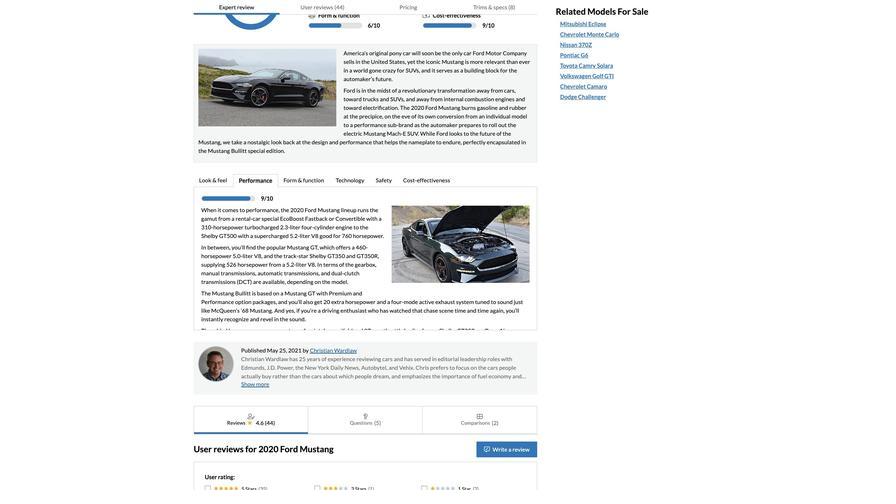 Task type: locate. For each thing, give the bounding box(es) containing it.
pontiac g6 link
[[560, 51, 589, 60]]

1 vertical spatial special
[[262, 215, 279, 222]]

0 vertical spatial christian
[[310, 347, 333, 354]]

suvs, down yet
[[406, 67, 420, 74]]

how
[[286, 382, 297, 389]]

a left 460-
[[352, 244, 355, 251]]

cost-effectiveness inside tab
[[403, 177, 450, 184]]

time down system
[[455, 307, 466, 314]]

0 horizontal spatial wardlaw
[[266, 356, 288, 363]]

2021
[[288, 347, 302, 354]]

0 horizontal spatial chris
[[362, 382, 375, 389]]

from right gamut
[[218, 215, 231, 222]]

on up sub-
[[385, 113, 391, 120]]

1 vertical spatial chevrolet
[[560, 83, 586, 90]]

6
[[368, 22, 371, 29]]

or
[[329, 215, 335, 222]]

than down the company
[[507, 58, 518, 65]]

design
[[312, 139, 328, 145]]

2020 ford mustang test drive review summaryimage image
[[198, 49, 337, 126]]

user edit image
[[248, 414, 255, 420]]

2 toward from the top
[[344, 104, 362, 111]]

out
[[499, 121, 507, 128]]

which down good
[[320, 244, 335, 251]]

in left between,
[[201, 244, 206, 251]]

form & function tab
[[278, 174, 330, 188]]

than inside christian wardlaw has 25 years of experience reviewing cars and has served in editorial leadership roles with edmunds, j.d. power, the new york daily news, autobytel, and vehix. chris prefers to focus on the cars people actually buy rather than the cars about which people dream, and emphasizes the importance of fuel economy and safety as much as how much fun a car is to drive. chris is married to an automotive journalist, is the father of four daughters, and lives in southern california.
[[289, 373, 301, 380]]

0 horizontal spatial 2020
[[259, 444, 279, 455]]

1 horizontal spatial more
[[470, 58, 484, 65]]

the right yet
[[417, 58, 425, 65]]

0 horizontal spatial 9
[[261, 195, 264, 202]]

lives
[[279, 390, 291, 397]]

much down buy on the left
[[264, 382, 278, 389]]

christian wardlaw link
[[310, 347, 357, 354]]

tab list
[[194, 0, 537, 15], [194, 174, 537, 188], [194, 406, 537, 435]]

as inside ford is in the midst of a revolutionary transformation away from cars, toward trucks and suvs, and away from internal combustion engines and toward electrification. the 2020 ford mustang burns gasoline and rubber at the precipice, on the eve of its own conversion from an individual model to a performance sub-brand as the automaker prepares to roll out the electric mustang mach-e suv. while ford looks to the future of the mustang, we take a nostalgic look back at the design and performance that helps the nameplate to endure, perfectly encapsulated in the mustang bullitt special edition.
[[415, 121, 420, 128]]

0 vertical spatial suvs,
[[406, 67, 420, 74]]

torque
[[497, 336, 514, 343]]

form & function
[[318, 12, 360, 19], [284, 177, 324, 184]]

1 chevrolet from the top
[[560, 31, 586, 38]]

1 vertical spatial in
[[317, 261, 322, 268]]

0 horizontal spatial away
[[417, 95, 430, 102]]

ever
[[519, 58, 530, 65]]

2 horizontal spatial 2020
[[411, 104, 424, 111]]

the left result
[[350, 336, 360, 343]]

1 horizontal spatial form
[[318, 12, 332, 19]]

1 much from the left
[[264, 382, 278, 389]]

shelby down 310-
[[201, 232, 218, 239]]

0 horizontal spatial comes
[[222, 207, 239, 213]]

comes inside the added horsepower comes courtesy of an intake manifold and 87-mm throttle bodies from a shelby gt350, an open air induction system, and a revised powertrain control module. the result is 480 horsepower at 7,000 rpm and 420 lb-ft of torque at 4,600 rpm, when you're running the car on 93-octane fuel.
[[260, 327, 276, 334]]

review
[[237, 4, 254, 10], [251, 6, 268, 13], [513, 446, 530, 453]]

1 vertical spatial form
[[284, 177, 297, 184]]

0 horizontal spatial function
[[303, 177, 324, 184]]

a inside christian wardlaw has 25 years of experience reviewing cars and has served in editorial leadership roles with edmunds, j.d. power, the new york daily news, autobytel, and vehix. chris prefers to focus on the cars people actually buy rather than the cars about which people dream, and emphasizes the importance of fuel economy and safety as much as how much fun a car is to drive. chris is married to an automotive journalist, is the father of four daughters, and lives in southern california.
[[322, 382, 325, 389]]

5.2- inside when it comes to performance, the 2020 ford mustang lineup runs the gamut from a rental-car special ecoboost fastback or convertible with a 310-horsepower turbocharged 2.3-liter four-cylinder engine to the shelby gt500 with a supercharged 5.2-liter v8 good for 760 horsepower.
[[290, 232, 300, 239]]

the
[[443, 49, 451, 56], [362, 58, 370, 65], [417, 58, 425, 65], [509, 67, 517, 74], [367, 87, 376, 94], [350, 113, 358, 120], [392, 113, 401, 120], [421, 121, 429, 128], [508, 121, 517, 128], [470, 130, 479, 137], [503, 130, 511, 137], [302, 139, 311, 145], [399, 139, 408, 145], [198, 147, 207, 154], [281, 207, 289, 213], [370, 207, 378, 213], [360, 224, 369, 231], [257, 244, 265, 251], [274, 253, 283, 259], [346, 261, 354, 268], [322, 278, 331, 285], [280, 316, 288, 323], [282, 345, 290, 351], [295, 364, 304, 371], [478, 364, 487, 371], [302, 373, 310, 380], [432, 373, 441, 380], [478, 382, 486, 389]]

0 vertical spatial which
[[320, 244, 335, 251]]

fuel.
[[335, 345, 346, 351]]

eve
[[402, 113, 411, 120]]

sound.
[[289, 316, 306, 323]]

9 / 10 down trims & specs (8) tab
[[483, 22, 495, 29]]

0 horizontal spatial 9 / 10
[[261, 195, 273, 202]]

cars
[[382, 356, 393, 363], [488, 364, 498, 371], [312, 373, 322, 380]]

0 vertical spatial in
[[201, 244, 206, 251]]

four- inside the "the mustang bullitt is based on a mustang gt with premium and performance option packages, and you'll also get 20 extra horsepower and a four-mode active exhaust system tuned to sound just like mcqueen's '68 mustang. and yes, if you're a driving enthusiast who has watched that chase scene time and time again, you'll instantly recognize and revel in the sound."
[[391, 299, 404, 305]]

liter left v8
[[300, 232, 310, 239]]

1 horizontal spatial transmissions,
[[284, 270, 320, 277]]

and down midst
[[380, 95, 389, 102]]

user left rating:
[[205, 474, 217, 481]]

nissan 370z link
[[560, 41, 592, 49]]

as down its
[[415, 121, 420, 128]]

york
[[318, 364, 329, 371]]

4.6
[[256, 420, 264, 427]]

has
[[380, 307, 389, 314], [289, 356, 298, 363], [404, 356, 413, 363]]

reviews count element
[[265, 419, 275, 428]]

bullitt up "option"
[[235, 290, 251, 297]]

the right runs
[[370, 207, 378, 213]]

a right fun
[[322, 382, 325, 389]]

toward
[[344, 95, 362, 102], [344, 104, 362, 111]]

and up rubber
[[516, 95, 525, 102]]

'68
[[241, 307, 249, 314]]

with inside christian wardlaw has 25 years of experience reviewing cars and has served in editorial leadership roles with edmunds, j.d. power, the new york daily news, autobytel, and vehix. chris prefers to focus on the cars people actually buy rather than the cars about which people dream, and emphasizes the importance of fuel economy and safety as much as how much fun a car is to drive. chris is married to an automotive journalist, is the father of four daughters, and lives in southern california.
[[501, 356, 513, 363]]

reviews inside tab
[[314, 4, 333, 10]]

more inside america's original pony car will soon be the only car ford motor company sells in the united states, yet the iconic mustang is more relevant than ever in a world gone crazy for suvs, and it serves as a building block for the automaker's future.
[[470, 58, 484, 65]]

may
[[267, 347, 278, 354]]

1 horizontal spatial four-
[[391, 299, 404, 305]]

tab list for user reviews (44)
[[194, 406, 537, 435]]

4.6 (44)
[[256, 420, 275, 427]]

1 vertical spatial wardlaw
[[266, 356, 288, 363]]

and up "married"
[[392, 373, 401, 380]]

and down mustang.
[[250, 316, 259, 323]]

of up york on the bottom of the page
[[322, 356, 327, 363]]

served
[[414, 356, 431, 363]]

0 vertical spatial bullitt
[[231, 147, 247, 154]]

a inside write a review 'button'
[[509, 446, 512, 453]]

automaker
[[431, 121, 458, 128]]

an down gasoline
[[479, 113, 485, 120]]

perfectly
[[463, 139, 486, 145]]

1 vertical spatial than
[[289, 373, 301, 380]]

which inside in between, you'll find the popular mustang gt, which offers a 460- horsepower 5.0-liter v8, and the track-star shelby gt350 and gt350r, supplying 526 horsepower from a 5.2-liter v8. in terms of the gearbox, manual transmissions, automatic transmissions, and dual-clutch transmissions (dct) are available, depending on the model.
[[320, 244, 335, 251]]

to down prepares
[[464, 130, 469, 137]]

0 vertical spatial than
[[507, 58, 518, 65]]

octane
[[317, 345, 334, 351]]

module.
[[329, 336, 349, 343]]

questions count element
[[374, 419, 381, 428]]

0 vertical spatial 9
[[483, 22, 486, 29]]

comes up rental-
[[222, 207, 239, 213]]

& inside 'tab'
[[298, 177, 302, 184]]

you're inside the added horsepower comes courtesy of an intake manifold and 87-mm throttle bodies from a shelby gt350, an open air induction system, and a revised powertrain control module. the result is 480 horsepower at 7,000 rpm and 420 lb-ft of torque at 4,600 rpm, when you're running the car on 93-octane fuel.
[[244, 345, 260, 351]]

a
[[350, 67, 352, 74], [460, 67, 463, 74], [398, 87, 401, 94], [350, 121, 353, 128], [244, 139, 246, 145], [232, 215, 235, 222], [379, 215, 382, 222], [250, 232, 253, 239], [352, 244, 355, 251], [282, 261, 285, 268], [281, 290, 284, 297], [387, 299, 390, 305], [318, 307, 321, 314], [435, 327, 438, 334], [257, 336, 260, 343], [322, 382, 325, 389], [509, 446, 512, 453]]

0 vertical spatial four-
[[302, 224, 314, 231]]

encapsulated
[[487, 139, 520, 145]]

shelby inside in between, you'll find the popular mustang gt, which offers a 460- horsepower 5.0-liter v8, and the track-star shelby gt350 and gt350r, supplying 526 horsepower from a 5.2-liter v8. in terms of the gearbox, manual transmissions, automatic transmissions, and dual-clutch transmissions (dct) are available, depending on the model.
[[310, 253, 326, 259]]

2 horizontal spatial has
[[404, 356, 413, 363]]

1 horizontal spatial in
[[317, 261, 322, 268]]

performance inside performance tab
[[239, 177, 272, 184]]

safety
[[376, 177, 392, 184]]

model
[[512, 113, 528, 120]]

7 / 10
[[483, 0, 495, 7]]

it down iconic
[[432, 67, 436, 74]]

away up combustion
[[477, 87, 490, 94]]

& inside tab
[[489, 4, 493, 10]]

1 horizontal spatial that
[[412, 307, 423, 314]]

has up vehix.
[[404, 356, 413, 363]]

user inside the user reviews (44) tab
[[301, 4, 313, 10]]

2 vertical spatial user
[[205, 474, 217, 481]]

from inside in between, you'll find the popular mustang gt, which offers a 460- horsepower 5.0-liter v8, and the track-star shelby gt350 and gt350r, supplying 526 horsepower from a 5.2-liter v8. in terms of the gearbox, manual transmissions, automatic transmissions, and dual-clutch transmissions (dct) are available, depending on the model.
[[269, 261, 281, 268]]

which inside christian wardlaw has 25 years of experience reviewing cars and has served in editorial leadership roles with edmunds, j.d. power, the new york daily news, autobytel, and vehix. chris prefers to focus on the cars people actually buy rather than the cars about which people dream, and emphasizes the importance of fuel economy and safety as much as how much fun a car is to drive. chris is married to an automotive journalist, is the father of four daughters, and lives in southern california.
[[339, 373, 354, 380]]

0 vertical spatial wardlaw
[[334, 347, 357, 354]]

comment alt edit image
[[484, 447, 490, 453]]

and left 87-
[[354, 327, 363, 334]]

looks
[[449, 130, 463, 137]]

0 horizontal spatial (44)
[[265, 420, 275, 427]]

chris
[[416, 364, 429, 371], [362, 382, 375, 389]]

performance up the mcqueen's
[[201, 299, 234, 305]]

combustion
[[465, 95, 494, 102]]

0 horizontal spatial that
[[373, 139, 384, 145]]

is up 'building' at top
[[465, 58, 469, 65]]

tab list containing 4.6
[[194, 406, 537, 435]]

ford inside when it comes to performance, the 2020 ford mustang lineup runs the gamut from a rental-car special ecoboost fastback or convertible with a 310-horsepower turbocharged 2.3-liter four-cylinder engine to the shelby gt500 with a supercharged 5.2-liter v8 good for 760 horsepower.
[[305, 207, 317, 213]]

1 vertical spatial comes
[[260, 327, 276, 334]]

tab list containing expert review
[[194, 0, 537, 15]]

transmissions
[[201, 278, 236, 285]]

2 horizontal spatial you'll
[[506, 307, 519, 314]]

1 horizontal spatial performance
[[239, 177, 272, 184]]

and up and
[[278, 299, 288, 305]]

0 vertical spatial more
[[470, 58, 484, 65]]

the down 'transmissions'
[[201, 290, 211, 297]]

published
[[241, 347, 266, 354]]

comparisons
[[461, 420, 490, 426]]

0 horizontal spatial more
[[256, 381, 269, 388]]

1 horizontal spatial function
[[338, 12, 360, 19]]

electric
[[344, 130, 363, 137]]

0 horizontal spatial four-
[[302, 224, 314, 231]]

roles
[[488, 356, 500, 363]]

1 vertical spatial tab list
[[194, 174, 537, 188]]

& inside tab
[[213, 177, 217, 184]]

2020 inside ford is in the midst of a revolutionary transformation away from cars, toward trucks and suvs, and away from internal combustion engines and toward electrification. the 2020 ford mustang burns gasoline and rubber at the precipice, on the eve of its own conversion from an individual model to a performance sub-brand as the automaker prepares to roll out the electric mustang mach-e suv. while ford looks to the future of the mustang, we take a nostalgic look back at the design and performance that helps the nameplate to endure, perfectly encapsulated in the mustang bullitt special edition.
[[411, 104, 424, 111]]

shelby up rpm
[[439, 327, 456, 334]]

mode
[[404, 299, 418, 305]]

1 vertical spatial shelby
[[310, 253, 326, 259]]

0 horizontal spatial than
[[289, 373, 301, 380]]

0 vertical spatial (44)
[[335, 4, 345, 10]]

1 vertical spatial effectiveness
[[417, 177, 450, 184]]

shelby
[[201, 232, 218, 239], [310, 253, 326, 259], [439, 327, 456, 334]]

user for user reviews for 2020 ford mustang
[[194, 444, 212, 455]]

1 toward from the top
[[344, 95, 362, 102]]

write
[[493, 446, 508, 453]]

will
[[412, 49, 421, 56]]

runs
[[358, 207, 369, 213]]

which down news,
[[339, 373, 354, 380]]

toyota camry solara link
[[560, 62, 613, 70]]

a left 'building' at top
[[460, 67, 463, 74]]

2 chevrolet from the top
[[560, 83, 586, 90]]

1 tab list from the top
[[194, 0, 537, 15]]

(44) inside tab
[[335, 4, 345, 10]]

look & feel tab
[[194, 174, 233, 188]]

monte
[[587, 31, 604, 38]]

1 vertical spatial cost-
[[403, 177, 417, 184]]

liter down star
[[296, 261, 307, 268]]

horsepower inside the "the mustang bullitt is based on a mustang gt with premium and performance option packages, and you'll also get 20 extra horsepower and a four-mode active exhaust system tuned to sound just like mcqueen's '68 mustang. and yes, if you're a driving enthusiast who has watched that chase scene time and time again, you'll instantly recognize and revel in the sound."
[[345, 299, 376, 305]]

chris down 'served'
[[416, 364, 429, 371]]

5.2-
[[290, 232, 300, 239], [286, 261, 296, 268]]

function inside 'tab'
[[303, 177, 324, 184]]

0 horizontal spatial performance
[[201, 299, 234, 305]]

chevrolet
[[560, 31, 586, 38], [560, 83, 586, 90]]

1 vertical spatial it
[[218, 207, 221, 213]]

questions
[[350, 420, 373, 426]]

special
[[248, 147, 265, 154], [262, 215, 279, 222]]

and
[[421, 67, 431, 74], [380, 95, 389, 102], [406, 95, 415, 102], [516, 95, 525, 102], [499, 104, 508, 111], [329, 139, 339, 145], [264, 253, 273, 259], [346, 253, 356, 259], [321, 270, 330, 277], [353, 290, 362, 297], [278, 299, 288, 305], [377, 299, 386, 305], [467, 307, 477, 314], [250, 316, 259, 323], [354, 327, 363, 334], [247, 336, 256, 343], [458, 336, 467, 343], [394, 356, 403, 363], [389, 364, 398, 371], [392, 373, 401, 380], [513, 373, 522, 380], [269, 390, 278, 397]]

that
[[373, 139, 384, 145], [412, 307, 423, 314]]

just
[[514, 299, 523, 305]]

turbocharged
[[245, 224, 279, 231]]

four- up v8
[[302, 224, 314, 231]]

1 horizontal spatial shelby
[[310, 253, 326, 259]]

christian wardlaw headshot image
[[198, 346, 234, 382]]

form down user reviews (44)
[[318, 12, 332, 19]]

enthusiast
[[341, 307, 367, 314]]

2 vertical spatial you'll
[[506, 307, 519, 314]]

1 horizontal spatial which
[[339, 373, 354, 380]]

0 vertical spatial 2020
[[411, 104, 424, 111]]

0 vertical spatial cost-
[[433, 12, 447, 19]]

tab list containing look & feel
[[194, 174, 537, 188]]

you're inside the "the mustang bullitt is based on a mustang gt with premium and performance option packages, and you'll also get 20 extra horsepower and a four-mode active exhaust system tuned to sound just like mcqueen's '68 mustang. and yes, if you're a driving enthusiast who has watched that chase scene time and time again, you'll instantly recognize and revel in the sound."
[[301, 307, 317, 314]]

extra
[[331, 299, 344, 305]]

chevrolet down mitsubishi
[[560, 31, 586, 38]]

news,
[[345, 364, 360, 371]]

horsepower up the gt500 at top
[[213, 224, 244, 231]]

as inside america's original pony car will soon be the only car ford motor company sells in the united states, yet the iconic mustang is more relevant than ever in a world gone crazy for suvs, and it serves as a building block for the automaker's future.
[[454, 67, 459, 74]]

special inside ford is in the midst of a revolutionary transformation away from cars, toward trucks and suvs, and away from internal combustion engines and toward electrification. the 2020 ford mustang burns gasoline and rubber at the precipice, on the eve of its own conversion from an individual model to a performance sub-brand as the automaker prepares to roll out the electric mustang mach-e suv. while ford looks to the future of the mustang, we take a nostalgic look back at the design and performance that helps the nameplate to endure, perfectly encapsulated in the mustang bullitt special edition.
[[248, 147, 265, 154]]

in up trucks
[[362, 87, 366, 94]]

form inside 'tab'
[[284, 177, 297, 184]]

sale
[[633, 6, 649, 17]]

1 vertical spatial user
[[194, 444, 212, 455]]

2 vertical spatial 2020
[[259, 444, 279, 455]]

when it comes to performance, the 2020 ford mustang lineup runs the gamut from a rental-car special ecoboost fastback or convertible with a 310-horsepower turbocharged 2.3-liter four-cylinder engine to the shelby gt500 with a supercharged 5.2-liter v8 good for 760 horsepower.
[[201, 207, 384, 239]]

& for trims & specs (8) tab
[[489, 4, 493, 10]]

the inside ford is in the midst of a revolutionary transformation away from cars, toward trucks and suvs, and away from internal combustion engines and toward electrification. the 2020 ford mustang burns gasoline and rubber at the precipice, on the eve of its own conversion from an individual model to a performance sub-brand as the automaker prepares to roll out the electric mustang mach-e suv. while ford looks to the future of the mustang, we take a nostalgic look back at the design and performance that helps the nameplate to endure, perfectly encapsulated in the mustang bullitt special edition.
[[400, 104, 410, 111]]

daily
[[331, 364, 344, 371]]

and down iconic
[[421, 67, 431, 74]]

1 vertical spatial (44)
[[265, 420, 275, 427]]

3 tab list from the top
[[194, 406, 537, 435]]

people up economy
[[499, 364, 516, 371]]

liter
[[290, 224, 301, 231], [300, 232, 310, 239], [243, 253, 253, 259], [296, 261, 307, 268]]

sub-
[[388, 121, 399, 128]]

1 vertical spatial cost-effectiveness
[[403, 177, 450, 184]]

from left "internal"
[[431, 95, 443, 102]]

0 vertical spatial effectiveness
[[447, 12, 481, 19]]

1 vertical spatial reviews
[[214, 444, 244, 455]]

sound
[[498, 299, 513, 305]]

dodge
[[560, 94, 577, 100]]

intake
[[314, 327, 330, 334]]

0 horizontal spatial you're
[[244, 345, 260, 351]]

married
[[381, 382, 401, 389]]

10 right 6
[[374, 22, 380, 29]]

reviews for (44)
[[314, 4, 333, 10]]

0 horizontal spatial cars
[[312, 373, 322, 380]]

1 horizontal spatial reviews
[[314, 4, 333, 10]]

gti
[[605, 73, 614, 80]]

transmissions, up (dct)
[[221, 270, 257, 277]]

an inside christian wardlaw has 25 years of experience reviewing cars and has served in editorial leadership roles with edmunds, j.d. power, the new york daily news, autobytel, and vehix. chris prefers to focus on the cars people actually buy rather than the cars about which people dream, and emphasizes the importance of fuel economy and safety as much as how much fun a car is to drive. chris is married to an automotive journalist, is the father of four daughters, and lives in southern california.
[[409, 382, 415, 389]]

1 vertical spatial 9 / 10
[[261, 195, 273, 202]]

to up again,
[[491, 299, 497, 305]]

form down edition.
[[284, 177, 297, 184]]

1 vertical spatial performance
[[201, 299, 234, 305]]

user up user rating:
[[194, 444, 212, 455]]

special down performance,
[[262, 215, 279, 222]]

of up dual-
[[339, 261, 344, 268]]

on down the available,
[[273, 290, 280, 297]]

2 vertical spatial shelby
[[439, 327, 456, 334]]

1 horizontal spatial comes
[[260, 327, 276, 334]]

four- inside when it comes to performance, the 2020 ford mustang lineup runs the gamut from a rental-car special ecoboost fastback or convertible with a 310-horsepower turbocharged 2.3-liter four-cylinder engine to the shelby gt500 with a supercharged 5.2-liter v8 good for 760 horsepower.
[[302, 224, 314, 231]]

2020 ford mustang test drive review performanceimage image
[[392, 206, 530, 283]]

ford inside america's original pony car will soon be the only car ford motor company sells in the united states, yet the iconic mustang is more relevant than ever in a world gone crazy for suvs, and it serves as a building block for the automaker's future.
[[473, 49, 485, 56]]

the down mustang,
[[198, 147, 207, 154]]

user reviews for 2020 ford mustang
[[194, 444, 334, 455]]

0 vertical spatial 9 / 10
[[483, 22, 495, 29]]

shelby inside the added horsepower comes courtesy of an intake manifold and 87-mm throttle bodies from a shelby gt350, an open air induction system, and a revised powertrain control module. the result is 480 horsepower at 7,000 rpm and 420 lb-ft of torque at 4,600 rpm, when you're running the car on 93-octane fuel.
[[439, 327, 456, 334]]

0 vertical spatial shelby
[[201, 232, 218, 239]]

which
[[320, 244, 335, 251], [339, 373, 354, 380]]

it
[[432, 67, 436, 74], [218, 207, 221, 213]]

with inside the "the mustang bullitt is based on a mustang gt with premium and performance option packages, and you'll also get 20 extra horsepower and a four-mode active exhaust system tuned to sound just like mcqueen's '68 mustang. and yes, if you're a driving enthusiast who has watched that chase scene time and time again, you'll instantly recognize and revel in the sound."
[[317, 290, 328, 297]]

1 vertical spatial 2020
[[290, 207, 304, 213]]

suvs, inside america's original pony car will soon be the only car ford motor company sells in the united states, yet the iconic mustang is more relevant than ever in a world gone crazy for suvs, and it serves as a building block for the automaker's future.
[[406, 67, 420, 74]]

horsepower
[[213, 224, 244, 231], [201, 253, 232, 259], [238, 261, 268, 268], [345, 299, 376, 305], [229, 327, 259, 334], [393, 336, 423, 343]]

emphasizes
[[402, 373, 431, 380]]

1 vertical spatial you're
[[244, 345, 260, 351]]

cost-effectiveness tab
[[398, 174, 457, 188]]

2 horizontal spatial shelby
[[439, 327, 456, 334]]

christian wardlaw has 25 years of experience reviewing cars and has served in editorial leadership roles with edmunds, j.d. power, the new york daily news, autobytel, and vehix. chris prefers to focus on the cars people actually buy rather than the cars about which people dream, and emphasizes the importance of fuel economy and safety as much as how much fun a car is to drive. chris is married to an automotive journalist, is the father of four daughters, and lives in southern california.
[[241, 356, 522, 397]]

christian up edmunds,
[[241, 356, 264, 363]]

0 vertical spatial people
[[499, 364, 516, 371]]

/
[[486, 0, 488, 7], [371, 22, 374, 29], [486, 22, 488, 29], [264, 195, 267, 202]]

1 vertical spatial toward
[[344, 104, 362, 111]]

0 vertical spatial toward
[[344, 95, 362, 102]]

building
[[465, 67, 485, 74]]

0 vertical spatial user
[[301, 4, 313, 10]]

1 vertical spatial form & function
[[284, 177, 324, 184]]

tab panel containing 9
[[194, 187, 537, 353]]

expert inside tab
[[219, 4, 236, 10]]

tab panel
[[194, 187, 537, 353]]

wardlaw up experience
[[334, 347, 357, 354]]

0 horizontal spatial it
[[218, 207, 221, 213]]

comparisons count element
[[492, 419, 499, 428]]

review inside 'button'
[[513, 446, 530, 453]]

user reviews (44) tab
[[280, 0, 366, 15]]

christian down control
[[310, 347, 333, 354]]

induction
[[201, 336, 225, 343]]

of left fuel
[[472, 373, 477, 380]]

prepares
[[459, 121, 481, 128]]

user for user rating:
[[205, 474, 217, 481]]

with
[[366, 215, 378, 222], [238, 232, 249, 239], [317, 290, 328, 297], [501, 356, 513, 363]]

shelby down gt,
[[310, 253, 326, 259]]

0 horizontal spatial transmissions,
[[221, 270, 257, 277]]

cars up autobytel,
[[382, 356, 393, 363]]

with up find
[[238, 232, 249, 239]]

1 time from the left
[[455, 307, 466, 314]]

1 horizontal spatial than
[[507, 58, 518, 65]]

performance inside the "the mustang bullitt is based on a mustang gt with premium and performance option packages, and you'll also get 20 extra horsepower and a four-mode active exhaust system tuned to sound just like mcqueen's '68 mustang. and yes, if you're a driving enthusiast who has watched that chase scene time and time again, you'll instantly recognize and revel in the sound."
[[201, 299, 234, 305]]

the up clutch
[[346, 261, 354, 268]]

2 horizontal spatial cars
[[488, 364, 498, 371]]

horsepower down bodies at the bottom left of the page
[[393, 336, 423, 343]]

0 horizontal spatial cost-
[[403, 177, 417, 184]]

0 horizontal spatial suvs,
[[390, 95, 405, 102]]

in down america's
[[356, 58, 360, 65]]

horsepower inside when it comes to performance, the 2020 ford mustang lineup runs the gamut from a rental-car special ecoboost fastback or convertible with a 310-horsepower turbocharged 2.3-liter four-cylinder engine to the shelby gt500 with a supercharged 5.2-liter v8 good for 760 horsepower.
[[213, 224, 244, 231]]

0 vertical spatial performance
[[239, 177, 272, 184]]

10
[[488, 0, 495, 7], [374, 22, 380, 29], [488, 22, 495, 29], [267, 195, 273, 202]]

people
[[499, 364, 516, 371], [355, 373, 372, 380]]

a up 7,000
[[435, 327, 438, 334]]

1 vertical spatial you'll
[[289, 299, 302, 305]]

is inside the "the mustang bullitt is based on a mustang gt with premium and performance option packages, and you'll also get 20 extra horsepower and a four-mode active exhaust system tuned to sound just like mcqueen's '68 mustang. and yes, if you're a driving enthusiast who has watched that chase scene time and time again, you'll instantly recognize and revel in the sound."
[[252, 290, 256, 297]]

cost-effectiveness
[[433, 12, 481, 19], [403, 177, 450, 184]]

bullitt down take
[[231, 147, 247, 154]]

2.3-
[[280, 224, 290, 231]]

1 horizontal spatial you're
[[301, 307, 317, 314]]

good
[[320, 232, 332, 239]]

1 vertical spatial christian
[[241, 356, 264, 363]]

0 horizontal spatial much
[[264, 382, 278, 389]]

fun
[[313, 382, 321, 389]]

2 tab list from the top
[[194, 174, 537, 188]]

on inside the added horsepower comes courtesy of an intake manifold and 87-mm throttle bodies from a shelby gt350, an open air induction system, and a revised powertrain control module. the result is 480 horsepower at 7,000 rpm and 420 lb-ft of torque at 4,600 rpm, when you're running the car on 93-octane fuel.
[[301, 345, 307, 351]]

9 / 10 inside tab panel
[[261, 195, 273, 202]]

0 horizontal spatial reviews
[[214, 444, 244, 455]]

chris right drive.
[[362, 382, 375, 389]]

as right serves
[[454, 67, 459, 74]]

is inside ford is in the midst of a revolutionary transformation away from cars, toward trucks and suvs, and away from internal combustion engines and toward electrification. the 2020 ford mustang burns gasoline and rubber at the precipice, on the eve of its own conversion from an individual model to a performance sub-brand as the automaker prepares to roll out the electric mustang mach-e suv. while ford looks to the future of the mustang, we take a nostalgic look back at the design and performance that helps the nameplate to endure, perfectly encapsulated in the mustang bullitt special edition.
[[357, 87, 361, 94]]



Task type: describe. For each thing, give the bounding box(es) containing it.
ft
[[486, 336, 490, 343]]

that inside the "the mustang bullitt is based on a mustang gt with premium and performance option packages, and you'll also get 20 extra horsepower and a four-mode active exhaust system tuned to sound just like mcqueen's '68 mustang. and yes, if you're a driving enthusiast who has watched that chase scene time and time again, you'll instantly recognize and revel in the sound."
[[412, 307, 423, 314]]

that inside ford is in the midst of a revolutionary transformation away from cars, toward trucks and suvs, and away from internal combustion engines and toward electrification. the 2020 ford mustang burns gasoline and rubber at the precipice, on the eve of its own conversion from an individual model to a performance sub-brand as the automaker prepares to roll out the electric mustang mach-e suv. while ford looks to the future of the mustang, we take a nostalgic look back at the design and performance that helps the nameplate to endure, perfectly encapsulated in the mustang bullitt special edition.
[[373, 139, 384, 145]]

option
[[235, 299, 252, 305]]

eclipse
[[589, 21, 607, 27]]

0 vertical spatial function
[[338, 12, 360, 19]]

powertrain
[[281, 336, 309, 343]]

a left rental-
[[232, 215, 235, 222]]

than inside america's original pony car will soon be the only car ford motor company sells in the united states, yet the iconic mustang is more relevant than ever in a world gone crazy for suvs, and it serves as a building block for the automaker's future.
[[507, 58, 518, 65]]

2 time from the left
[[478, 307, 489, 314]]

1 vertical spatial cars
[[488, 364, 498, 371]]

track-
[[284, 253, 299, 259]]

of right midst
[[392, 87, 397, 94]]

user reviews (44)
[[301, 4, 345, 10]]

trucks
[[363, 95, 379, 102]]

technology tab
[[330, 174, 371, 188]]

to left drive.
[[340, 382, 346, 389]]

has inside the "the mustang bullitt is based on a mustang gt with premium and performance option packages, and you'll also get 20 extra horsepower and a four-mode active exhaust system tuned to sound just like mcqueen's '68 mustang. and yes, if you're a driving enthusiast who has watched that chase scene time and time again, you'll instantly recognize and revel in the sound."
[[380, 307, 389, 314]]

1 vertical spatial chris
[[362, 382, 375, 389]]

question image
[[363, 414, 368, 420]]

and inside america's original pony car will soon be the only car ford motor company sells in the united states, yet the iconic mustang is more relevant than ever in a world gone crazy for suvs, and it serves as a building block for the automaker's future.
[[421, 67, 431, 74]]

look
[[271, 139, 282, 145]]

in inside the "the mustang bullitt is based on a mustang gt with premium and performance option packages, and you'll also get 20 extra horsepower and a four-mode active exhaust system tuned to sound just like mcqueen's '68 mustang. and yes, if you're a driving enthusiast who has watched that chase scene time and time again, you'll instantly recognize and revel in the sound."
[[274, 316, 279, 323]]

motor
[[486, 49, 502, 56]]

at right torque
[[515, 336, 521, 343]]

car inside the added horsepower comes courtesy of an intake manifold and 87-mm throttle bodies from a shelby gt350, an open air induction system, and a revised powertrain control module. the result is 480 horsepower at 7,000 rpm and 420 lb-ft of torque at 4,600 rpm, when you're running the car on 93-octane fuel.
[[292, 345, 299, 351]]

rpm,
[[217, 345, 228, 351]]

special inside when it comes to performance, the 2020 ford mustang lineup runs the gamut from a rental-car special ecoboost fastback or convertible with a 310-horsepower turbocharged 2.3-liter four-cylinder engine to the shelby gt500 with a supercharged 5.2-liter v8 good for 760 horsepower.
[[262, 215, 279, 222]]

expert review inside tab
[[219, 4, 254, 10]]

from inside the added horsepower comes courtesy of an intake manifold and 87-mm throttle bodies from a shelby gt350, an open air induction system, and a revised powertrain control module. the result is 480 horsepower at 7,000 rpm and 420 lb-ft of torque at 4,600 rpm, when you're running the car on 93-octane fuel.
[[422, 327, 434, 334]]

trims & specs (8) tab
[[452, 0, 537, 15]]

on inside christian wardlaw has 25 years of experience reviewing cars and has served in editorial leadership roles with edmunds, j.d. power, the new york daily news, autobytel, and vehix. chris prefers to focus on the cars people actually buy rather than the cars about which people dream, and emphasizes the importance of fuel economy and safety as much as how much fun a car is to drive. chris is married to an automotive journalist, is the father of four daughters, and lives in southern california.
[[471, 364, 477, 371]]

the up perfectly
[[470, 130, 479, 137]]

the mustang bullitt is based on a mustang gt with premium and performance option packages, and you'll also get 20 extra horsepower and a four-mode active exhaust system tuned to sound just like mcqueen's '68 mustang. and yes, if you're a driving enthusiast who has watched that chase scene time and time again, you'll instantly recognize and revel in the sound.
[[201, 290, 523, 323]]

an inside ford is in the midst of a revolutionary transformation away from cars, toward trucks and suvs, and away from internal combustion engines and toward electrification. the 2020 ford mustang burns gasoline and rubber at the precipice, on the eve of its own conversion from an individual model to a performance sub-brand as the automaker prepares to roll out the electric mustang mach-e suv. while ford looks to the future of the mustang, we take a nostalgic look back at the design and performance that helps the nameplate to endure, perfectly encapsulated in the mustang bullitt special edition.
[[479, 113, 485, 120]]

from inside when it comes to performance, the 2020 ford mustang lineup runs the gamut from a rental-car special ecoboost fastback or convertible with a 310-horsepower turbocharged 2.3-liter four-cylinder engine to the shelby gt500 with a supercharged 5.2-liter v8 good for 760 horsepower.
[[218, 215, 231, 222]]

the down 25
[[295, 364, 304, 371]]

revel
[[260, 316, 273, 323]]

gt350,
[[457, 327, 476, 334]]

from up 'engines'
[[491, 87, 503, 94]]

bullitt inside ford is in the midst of a revolutionary transformation away from cars, toward trucks and suvs, and away from internal combustion engines and toward electrification. the 2020 ford mustang burns gasoline and rubber at the precipice, on the eve of its own conversion from an individual model to a performance sub-brand as the automaker prepares to roll out the electric mustang mach-e suv. while ford looks to the future of the mustang, we take a nostalgic look back at the design and performance that helps the nameplate to endure, perfectly encapsulated in the mustang bullitt special edition.
[[231, 147, 247, 154]]

nissan
[[560, 41, 578, 48]]

and up 'four'
[[513, 373, 522, 380]]

the up trucks
[[367, 87, 376, 94]]

2020 inside when it comes to performance, the 2020 ford mustang lineup runs the gamut from a rental-car special ecoboost fastback or convertible with a 310-horsepower turbocharged 2.3-liter four-cylinder engine to the shelby gt500 with a supercharged 5.2-liter v8 good for 760 horsepower.
[[290, 207, 304, 213]]

is inside america's original pony car will soon be the only car ford motor company sells in the united states, yet the iconic mustang is more relevant than ever in a world gone crazy for suvs, and it serves as a building block for the automaker's future.
[[465, 58, 469, 65]]

user rating:
[[205, 474, 235, 481]]

bodies
[[404, 327, 421, 334]]

10 right 7
[[488, 0, 495, 7]]

on inside in between, you'll find the popular mustang gt, which offers a 460- horsepower 5.0-liter v8, and the track-star shelby gt350 and gt350r, supplying 526 horsepower from a 5.2-liter v8. in terms of the gearbox, manual transmissions, automatic transmissions, and dual-clutch transmissions (dct) are available, depending on the model.
[[315, 278, 321, 285]]

user for user reviews (44)
[[301, 4, 313, 10]]

& for the form & function 'tab'
[[298, 177, 302, 184]]

safety tab
[[371, 174, 398, 188]]

at right back
[[296, 139, 301, 145]]

ecoboost
[[280, 215, 304, 222]]

2 transmissions, from the left
[[284, 270, 320, 277]]

and down terms
[[321, 270, 330, 277]]

pontiac
[[560, 52, 580, 59]]

and up vehix.
[[394, 356, 403, 363]]

gasoline
[[477, 104, 498, 111]]

performance tab
[[233, 174, 278, 188]]

and right v8,
[[264, 253, 273, 259]]

popular
[[267, 244, 286, 251]]

0 vertical spatial form & function
[[318, 12, 360, 19]]

the down the company
[[509, 67, 517, 74]]

7,000
[[431, 336, 445, 343]]

if
[[297, 307, 300, 314]]

car left will
[[403, 49, 411, 56]]

you'll inside in between, you'll find the popular mustang gt, which offers a 460- horsepower 5.0-liter v8, and the track-star shelby gt350 and gt350r, supplying 526 horsepower from a 5.2-liter v8. in terms of the gearbox, manual transmissions, automatic transmissions, and dual-clutch transmissions (dct) are available, depending on the model.
[[232, 244, 245, 251]]

0 horizontal spatial people
[[355, 373, 372, 380]]

gt500
[[219, 232, 237, 239]]

the inside the "the mustang bullitt is based on a mustang gt with premium and performance option packages, and you'll also get 20 extra horsepower and a four-mode active exhaust system tuned to sound just like mcqueen's '68 mustang. and yes, if you're a driving enthusiast who has watched that chase scene time and time again, you'll instantly recognize and revel in the sound."
[[280, 316, 288, 323]]

reviews
[[227, 420, 246, 426]]

challenger
[[578, 94, 606, 100]]

and down offers in the left of the page
[[346, 253, 356, 259]]

the up v8,
[[257, 244, 265, 251]]

a up horsepower.
[[379, 215, 382, 222]]

in down the sells
[[344, 67, 348, 74]]

suvs, inside ford is in the midst of a revolutionary transformation away from cars, toward trucks and suvs, and away from internal combustion engines and toward electrification. the 2020 ford mustang burns gasoline and rubber at the precipice, on the eve of its own conversion from an individual model to a performance sub-brand as the automaker prepares to roll out the electric mustang mach-e suv. while ford looks to the future of the mustang, we take a nostalgic look back at the design and performance that helps the nameplate to endure, perfectly encapsulated in the mustang bullitt special edition.
[[390, 95, 405, 102]]

the up ecoboost
[[281, 207, 289, 213]]

the up electric in the left of the page
[[350, 113, 358, 120]]

it inside america's original pony car will soon be the only car ford motor company sells in the united states, yet the iconic mustang is more relevant than ever in a world gone crazy for suvs, and it serves as a building block for the automaker's future.
[[432, 67, 436, 74]]

result
[[361, 336, 376, 343]]

at left 7,000
[[424, 336, 429, 343]]

premium
[[329, 290, 352, 297]]

dual-
[[332, 270, 344, 277]]

on inside ford is in the midst of a revolutionary transformation away from cars, toward trucks and suvs, and away from internal combustion engines and toward electrification. the 2020 ford mustang burns gasoline and rubber at the precipice, on the eve of its own conversion from an individual model to a performance sub-brand as the automaker prepares to roll out the electric mustang mach-e suv. while ford looks to the future of the mustang, we take a nostalgic look back at the design and performance that helps the nameplate to endure, perfectly encapsulated in the mustang bullitt special edition.
[[385, 113, 391, 120]]

brand
[[399, 121, 413, 128]]

model.
[[332, 278, 349, 285]]

mustang.
[[250, 307, 273, 314]]

horsepower down between,
[[201, 253, 232, 259]]

6 / 10
[[368, 22, 380, 29]]

editorial
[[438, 356, 459, 363]]

tab list for expert review
[[194, 174, 537, 188]]

when
[[230, 345, 243, 351]]

a right take
[[244, 139, 246, 145]]

vehix.
[[399, 364, 415, 371]]

nostalgic
[[248, 139, 270, 145]]

show
[[241, 381, 255, 388]]

is up 'california.'
[[335, 382, 339, 389]]

car inside christian wardlaw has 25 years of experience reviewing cars and has served in editorial leadership roles with edmunds, j.d. power, the new york daily news, autobytel, and vehix. chris prefers to focus on the cars people actually buy rather than the cars about which people dream, and emphasizes the importance of fuel economy and safety as much as how much fun a car is to drive. chris is married to an automotive journalist, is the father of four daughters, and lives in southern california.
[[326, 382, 334, 389]]

reviews for for
[[214, 444, 244, 455]]

of left its
[[412, 113, 417, 120]]

of inside in between, you'll find the popular mustang gt, which offers a 460- horsepower 5.0-liter v8, and the track-star shelby gt350 and gt350r, supplying 526 horsepower from a 5.2-liter v8. in terms of the gearbox, manual transmissions, automatic transmissions, and dual-clutch transmissions (dct) are available, depending on the model.
[[339, 261, 344, 268]]

prefers
[[430, 364, 449, 371]]

for down states,
[[397, 67, 405, 74]]

1 horizontal spatial christian
[[310, 347, 333, 354]]

to up rental-
[[240, 207, 245, 213]]

is inside the added horsepower comes courtesy of an intake manifold and 87-mm throttle bodies from a shelby gt350, an open air induction system, and a revised powertrain control module. the result is 480 horsepower at 7,000 rpm and 420 lb-ft of torque at 4,600 rpm, when you're running the car on 93-octane fuel.
[[377, 336, 381, 343]]

volkswagen golf gti link
[[560, 72, 614, 81]]

& for look & feel tab at the left
[[213, 177, 217, 184]]

at up electric in the left of the page
[[344, 113, 349, 120]]

helps
[[385, 139, 398, 145]]

25,
[[279, 347, 287, 354]]

and down 'engines'
[[499, 104, 508, 111]]

pricing tab
[[366, 0, 452, 15]]

added
[[212, 327, 228, 334]]

2 much from the left
[[298, 382, 312, 389]]

carlo
[[605, 31, 620, 38]]

1 vertical spatial 9
[[261, 195, 264, 202]]

mustang inside in between, you'll find the popular mustang gt, which offers a 460- horsepower 5.0-liter v8, and the track-star shelby gt350 and gt350r, supplying 526 horsepower from a 5.2-liter v8. in terms of the gearbox, manual transmissions, automatic transmissions, and dual-clutch transmissions (dct) are available, depending on the model.
[[287, 244, 309, 251]]

and right design
[[329, 139, 339, 145]]

experience
[[328, 356, 356, 363]]

running
[[261, 345, 281, 351]]

is down "dream,"
[[376, 382, 380, 389]]

480
[[382, 336, 392, 343]]

1 horizontal spatial cars
[[382, 356, 393, 363]]

liter down find
[[243, 253, 253, 259]]

10 up performance,
[[267, 195, 273, 202]]

liter down ecoboost
[[290, 224, 301, 231]]

show more button
[[241, 381, 269, 388]]

1 transmissions, from the left
[[221, 270, 257, 277]]

to left endure,
[[436, 139, 442, 145]]

the down new
[[302, 373, 310, 380]]

for down 4.6
[[245, 444, 257, 455]]

depending
[[287, 278, 314, 285]]

comes inside when it comes to performance, the 2020 ford mustang lineup runs the gamut from a rental-car special ecoboost fastback or convertible with a 310-horsepower turbocharged 2.3-liter four-cylinder engine to the shelby gt500 with a supercharged 5.2-liter v8 good for 760 horsepower.
[[222, 207, 239, 213]]

review inside tab
[[237, 4, 254, 10]]

supplying
[[201, 261, 225, 268]]

mustang,
[[198, 139, 222, 145]]

to right "married"
[[403, 382, 408, 389]]

power,
[[277, 364, 294, 371]]

to left roll
[[482, 121, 488, 128]]

fastback
[[305, 215, 328, 222]]

0 vertical spatial performance
[[354, 121, 387, 128]]

1 horizontal spatial wardlaw
[[334, 347, 357, 354]]

0 horizontal spatial has
[[289, 356, 298, 363]]

pony
[[389, 49, 402, 56]]

and left lives
[[269, 390, 278, 397]]

a right midst
[[398, 87, 401, 94]]

for inside when it comes to performance, the 2020 ford mustang lineup runs the gamut from a rental-car special ecoboost fastback or convertible with a 310-horsepower turbocharged 2.3-liter four-cylinder engine to the shelby gt500 with a supercharged 5.2-liter v8 good for 760 horsepower.
[[333, 232, 341, 239]]

expert review tab
[[194, 0, 280, 15]]

internal
[[444, 95, 464, 102]]

mustang inside when it comes to performance, the 2020 ford mustang lineup runs the gamut from a rental-car special ecoboost fastback or convertible with a 310-horsepower turbocharged 2.3-liter four-cylinder engine to the shelby gt500 with a supercharged 5.2-liter v8 good for 760 horsepower.
[[318, 207, 340, 213]]

and up the who
[[377, 299, 386, 305]]

rather
[[273, 373, 288, 380]]

importance
[[442, 373, 471, 380]]

1 horizontal spatial away
[[477, 87, 490, 94]]

gamut
[[201, 215, 217, 222]]

horsepower down v8,
[[238, 261, 268, 268]]

to inside the "the mustang bullitt is based on a mustang gt with premium and performance option packages, and you'll also get 20 extra horsepower and a four-mode active exhaust system tuned to sound just like mcqueen's '68 mustang. and yes, if you're a driving enthusiast who has watched that chase scene time and time again, you'll instantly recognize and revel in the sound."
[[491, 299, 497, 305]]

nameplate
[[409, 139, 435, 145]]

is right journalist,
[[472, 382, 476, 389]]

a down the available,
[[281, 290, 284, 297]]

1 vertical spatial more
[[256, 381, 269, 388]]

an left the intake in the left bottom of the page
[[307, 327, 313, 334]]

0 vertical spatial cost-effectiveness
[[433, 12, 481, 19]]

with down runs
[[366, 215, 378, 222]]

united
[[371, 58, 388, 65]]

wardlaw inside christian wardlaw has 25 years of experience reviewing cars and has served in editorial leadership roles with edmunds, j.d. power, the new york daily news, autobytel, and vehix. chris prefers to focus on the cars people actually buy rather than the cars about which people dream, and emphasizes the importance of fuel economy and safety as much as how much fun a car is to drive. chris is married to an automotive journalist, is the father of four daughters, and lives in southern california.
[[266, 356, 288, 363]]

gone
[[369, 67, 382, 74]]

the up encapsulated
[[503, 130, 511, 137]]

a left revised
[[257, 336, 260, 343]]

the up horsepower.
[[360, 224, 369, 231]]

1 vertical spatial performance
[[340, 139, 372, 145]]

of down out
[[497, 130, 502, 137]]

the up 'induction'
[[201, 327, 211, 334]]

safety
[[241, 382, 257, 389]]

the left design
[[302, 139, 311, 145]]

the down e
[[399, 139, 408, 145]]

1 horizontal spatial cost-
[[433, 12, 447, 19]]

scene
[[439, 307, 454, 314]]

clutch
[[344, 270, 360, 277]]

the right 'be'
[[443, 49, 451, 56]]

the inside the added horsepower comes courtesy of an intake manifold and 87-mm throttle bodies from a shelby gt350, an open air induction system, and a revised powertrain control module. the result is 480 horsepower at 7,000 rpm and 420 lb-ft of torque at 4,600 rpm, when you're running the car on 93-octane fuel.
[[282, 345, 290, 351]]

midst
[[377, 87, 391, 94]]

by
[[303, 347, 309, 354]]

in right lives
[[292, 390, 297, 397]]

car inside when it comes to performance, the 2020 ford mustang lineup runs the gamut from a rental-car special ecoboost fastback or convertible with a 310-horsepower turbocharged 2.3-liter four-cylinder engine to the shelby gt500 with a supercharged 5.2-liter v8 good for 760 horsepower.
[[253, 215, 261, 222]]

and left vehix.
[[389, 364, 398, 371]]

revolutionary
[[402, 87, 437, 94]]

it inside when it comes to performance, the 2020 ford mustang lineup runs the gamut from a rental-car special ecoboost fastback or convertible with a 310-horsepower turbocharged 2.3-liter four-cylinder engine to the shelby gt500 with a supercharged 5.2-liter v8 good for 760 horsepower.
[[218, 207, 221, 213]]

based
[[257, 290, 272, 297]]

as up daughters,
[[258, 382, 263, 389]]

shelby inside when it comes to performance, the 2020 ford mustang lineup runs the gamut from a rental-car special ecoboost fastback or convertible with a 310-horsepower turbocharged 2.3-liter four-cylinder engine to the shelby gt500 with a supercharged 5.2-liter v8 good for 760 horsepower.
[[201, 232, 218, 239]]

the up fuel
[[478, 364, 487, 371]]

and right premium
[[353, 290, 362, 297]]

serves
[[437, 67, 453, 74]]

horsepower up system,
[[229, 327, 259, 334]]

a up watched
[[387, 299, 390, 305]]

air
[[500, 327, 507, 334]]

a down track-
[[282, 261, 285, 268]]

the up sub-
[[392, 113, 401, 120]]

the up world at left
[[362, 58, 370, 65]]

lineup
[[341, 207, 357, 213]]

cost- inside tab
[[403, 177, 417, 184]]

a up electric in the left of the page
[[350, 121, 353, 128]]

actually
[[241, 373, 261, 380]]

0 vertical spatial form
[[318, 12, 332, 19]]

the down 'popular'
[[274, 253, 283, 259]]

trims & specs (8)
[[473, 4, 515, 10]]

a up find
[[250, 232, 253, 239]]

journalist,
[[446, 382, 471, 389]]

again,
[[490, 307, 505, 314]]

the inside the "the mustang bullitt is based on a mustang gt with premium and performance option packages, and you'll also get 20 extra horsepower and a four-mode active exhaust system tuned to sound just like mcqueen's '68 mustang. and yes, if you're a driving enthusiast who has watched that chase scene time and time again, you'll instantly recognize and revel in the sound."
[[201, 290, 211, 297]]

packages,
[[253, 299, 277, 305]]

to up the importance
[[450, 364, 455, 371]]

th large image
[[477, 414, 483, 420]]

terms
[[323, 261, 338, 268]]

in up prefers at the bottom of the page
[[432, 356, 437, 363]]

christian inside christian wardlaw has 25 years of experience reviewing cars and has served in editorial leadership roles with edmunds, j.d. power, the new york daily news, autobytel, and vehix. chris prefers to focus on the cars people actually buy rather than the cars about which people dream, and emphasizes the importance of fuel economy and safety as much as how much fun a car is to drive. chris is married to an automotive journalist, is the father of four daughters, and lives in southern california.
[[241, 356, 264, 363]]

a down get
[[318, 307, 321, 314]]

watched
[[390, 307, 411, 314]]

1 horizontal spatial you'll
[[289, 299, 302, 305]]

the down prefers at the bottom of the page
[[432, 373, 441, 380]]

in right encapsulated
[[522, 139, 526, 145]]

convertible
[[336, 215, 365, 222]]

relevant
[[485, 58, 506, 65]]

0 vertical spatial chris
[[416, 364, 429, 371]]

5.2- inside in between, you'll find the popular mustang gt, which offers a 460- horsepower 5.0-liter v8, and the track-star shelby gt350 and gt350r, supplying 526 horsepower from a 5.2-liter v8. in terms of the gearbox, manual transmissions, automatic transmissions, and dual-clutch transmissions (dct) are available, depending on the model.
[[286, 261, 296, 268]]

gearbox,
[[355, 261, 377, 268]]

money bill wave image
[[423, 12, 430, 18]]

an up lb-
[[477, 327, 483, 334]]

to down convertible
[[354, 224, 359, 231]]

as down rather
[[279, 382, 285, 389]]

balance scale image
[[308, 12, 316, 18]]

effectiveness inside tab
[[417, 177, 450, 184]]

on inside the "the mustang bullitt is based on a mustang gt with premium and performance option packages, and you'll also get 20 extra horsepower and a four-mode active exhaust system tuned to sound just like mcqueen's '68 mustang. and yes, if you're a driving enthusiast who has watched that chase scene time and time again, you'll instantly recognize and revel in the sound."
[[273, 290, 280, 297]]

while
[[420, 130, 435, 137]]

iconic
[[426, 58, 441, 65]]

the down fuel
[[478, 382, 486, 389]]

sells
[[344, 58, 355, 65]]

bullitt inside the "the mustang bullitt is based on a mustang gt with premium and performance option packages, and you'll also get 20 extra horsepower and a four-mode active exhaust system tuned to sound just like mcqueen's '68 mustang. and yes, if you're a driving enthusiast who has watched that chase scene time and time again, you'll instantly recognize and revel in the sound."
[[235, 290, 251, 297]]

car right only
[[464, 49, 472, 56]]

years
[[307, 356, 321, 363]]

related models for sale
[[556, 6, 649, 17]]

leadership
[[460, 356, 487, 363]]

mustang inside america's original pony car will soon be the only car ford motor company sells in the united states, yet the iconic mustang is more relevant than ever in a world gone crazy for suvs, and it serves as a building block for the automaker's future.
[[442, 58, 464, 65]]

form & function inside 'tab'
[[284, 177, 324, 184]]

related
[[556, 6, 586, 17]]



Task type: vqa. For each thing, say whether or not it's contained in the screenshot.
Delivery link in the bottom of the page
no



